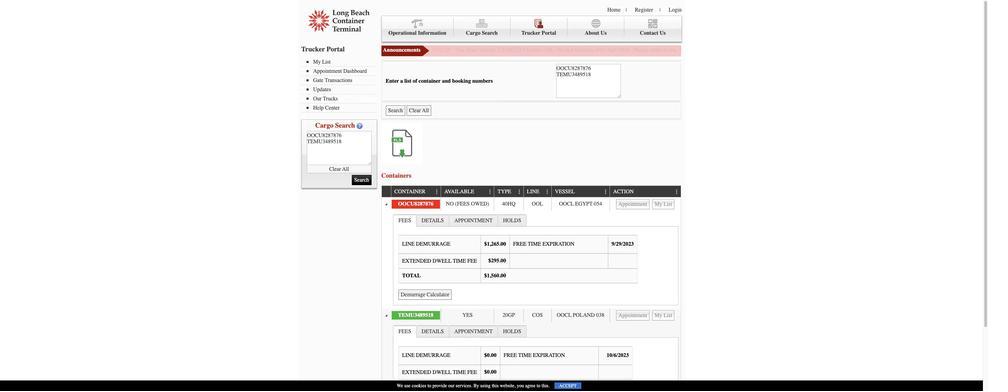 Task type: vqa. For each thing, say whether or not it's contained in the screenshot.
'16:00' related to HAZARD CUTOFF
no



Task type: locate. For each thing, give the bounding box(es) containing it.
please
[[633, 46, 649, 53]]

details tab down oocu8287876 cell
[[416, 214, 449, 226]]

1 fee from the top
[[467, 258, 477, 264]]

trucker portal link
[[511, 18, 567, 37]]

1 vertical spatial trucker
[[301, 45, 325, 53]]

using
[[480, 383, 491, 389]]

0 vertical spatial total
[[402, 273, 421, 279]]

numbers
[[472, 78, 493, 84]]

website,
[[500, 383, 516, 389]]

edit column settings image for type
[[517, 189, 522, 195]]

0 horizontal spatial trucker
[[301, 45, 325, 53]]

2nd
[[607, 46, 617, 53]]

a
[[400, 78, 403, 84]]

1 vertical spatial fees tab
[[393, 326, 417, 338]]

appointment down yes cell at the left bottom
[[454, 329, 493, 335]]

gate up updates
[[313, 77, 323, 83]]

0 vertical spatial line
[[527, 189, 539, 195]]

2 vertical spatial line
[[402, 353, 415, 359]]

1 appointment tab from the top
[[449, 214, 498, 226]]

1 horizontal spatial october
[[575, 46, 595, 53]]

1 horizontal spatial the
[[814, 46, 821, 53]]

edit column settings image for action
[[674, 189, 680, 195]]

2 the from the left
[[814, 46, 821, 53]]

0 horizontal spatial us
[[601, 30, 607, 36]]

3 edit column settings image from the left
[[603, 189, 609, 195]]

about us link
[[567, 18, 624, 37]]

details tab
[[416, 214, 449, 226], [416, 326, 449, 338]]

us right 'contact'
[[660, 30, 666, 36]]

for
[[749, 46, 756, 53], [805, 46, 812, 53]]

1 horizontal spatial edit column settings image
[[545, 189, 550, 195]]

search
[[482, 30, 498, 36], [335, 122, 355, 129]]

0 vertical spatial fees tab
[[393, 214, 417, 227]]

1 horizontal spatial |
[[660, 7, 661, 13]]

1 row from the top
[[382, 186, 681, 198]]

1 details from the top
[[422, 218, 444, 224]]

1 horizontal spatial menu bar
[[381, 16, 682, 42]]

2 details tab from the top
[[416, 326, 449, 338]]

0 horizontal spatial menu bar
[[301, 58, 380, 113]]

trucker up my
[[301, 45, 325, 53]]

2 edit column settings image from the left
[[517, 189, 522, 195]]

about us
[[585, 30, 607, 36]]

1 vertical spatial free
[[504, 353, 517, 359]]

row
[[382, 186, 681, 198], [382, 198, 681, 211], [382, 309, 681, 322]]

0 vertical spatial demurrage
[[416, 241, 450, 247]]

web
[[724, 46, 734, 53]]

action column header
[[610, 186, 681, 198]]

clear
[[329, 166, 341, 172]]

| right home link
[[626, 7, 627, 13]]

cargo up will
[[466, 30, 481, 36]]

portal up 5th, on the top of the page
[[542, 30, 556, 36]]

2 total from the top
[[402, 384, 421, 390]]

gate right truck
[[695, 46, 706, 53]]

0 vertical spatial search
[[482, 30, 498, 36]]

0 vertical spatial extended dwell time fee
[[402, 258, 477, 264]]

0 horizontal spatial to
[[428, 383, 431, 389]]

1 vertical spatial portal
[[327, 45, 345, 53]]

demurrage for $1,265.00
[[416, 241, 450, 247]]

the left week.
[[814, 46, 821, 53]]

1 vertical spatial appointment tab
[[449, 326, 498, 338]]

1 extended dwell time fee from the top
[[402, 258, 477, 264]]

the
[[455, 46, 465, 53]]

2 holds tab from the top
[[498, 326, 527, 338]]

2 fees from the top
[[399, 329, 411, 335]]

for right page
[[749, 46, 756, 53]]

fee up we use cookies to provide our services. by using this website, you agree to this. at the bottom of the page
[[467, 369, 477, 376]]

to right refer
[[663, 46, 668, 53]]

holds tab
[[498, 214, 527, 226], [498, 326, 527, 338]]

tab list
[[392, 213, 680, 307], [392, 324, 680, 391]]

1 vertical spatial $0.00
[[484, 369, 497, 375]]

trucker portal
[[521, 30, 556, 36], [301, 45, 345, 53]]

1 horizontal spatial trucker
[[521, 30, 540, 36]]

oocl for oocl poland 038
[[557, 312, 572, 318]]

None submit
[[386, 106, 405, 116], [352, 175, 371, 185], [386, 106, 405, 116], [352, 175, 371, 185]]

1 horizontal spatial cargo
[[466, 30, 481, 36]]

oocl poland 038 cell
[[551, 309, 610, 322]]

appointment tab
[[449, 214, 498, 226], [449, 326, 498, 338]]

edit column settings image right line link
[[545, 189, 550, 195]]

this
[[492, 383, 499, 389]]

cargo search link
[[454, 18, 511, 37]]

0 horizontal spatial cargo search
[[315, 122, 355, 129]]

0 vertical spatial oocl
[[559, 201, 574, 207]]

2 $0.00 from the top
[[484, 369, 497, 375]]

edit column settings image
[[487, 189, 493, 195], [517, 189, 522, 195], [603, 189, 609, 195], [674, 189, 680, 195]]

edit column settings image inside container column header
[[434, 189, 440, 195]]

the left truck
[[670, 46, 677, 53]]

1 vertical spatial line demurrage
[[402, 353, 450, 359]]

extended dwell time fee for $1,560.00
[[402, 258, 477, 264]]

october left 8th,
[[575, 46, 595, 53]]

list
[[404, 78, 411, 84]]

extended
[[402, 258, 431, 264], [402, 369, 431, 376]]

1 horizontal spatial us
[[660, 30, 666, 36]]

0 horizontal spatial and
[[442, 78, 451, 84]]

egypt
[[575, 201, 593, 207]]

1 horizontal spatial for
[[805, 46, 812, 53]]

$1,560.00
[[484, 273, 506, 279]]

portal inside menu bar
[[542, 30, 556, 36]]

1 vertical spatial menu bar
[[301, 58, 380, 113]]

1 october from the left
[[523, 46, 543, 53]]

1 cell from the top
[[610, 198, 681, 211]]

cargo down help
[[315, 122, 333, 129]]

line for $1,265.00
[[402, 241, 415, 247]]

0 vertical spatial appointment tab
[[449, 214, 498, 226]]

details for appointment 'tab' for 2nd fees tab from the bottom of the page
[[422, 218, 444, 224]]

2 appointment tab from the top
[[449, 326, 498, 338]]

tree grid
[[382, 186, 681, 391]]

edit column settings image inside available column header
[[487, 189, 493, 195]]

closed
[[498, 46, 522, 53]]

action
[[613, 189, 634, 195]]

free time expiration for $1,265.00
[[513, 241, 575, 247]]

0 vertical spatial dwell
[[433, 258, 452, 264]]

information
[[418, 30, 446, 36]]

fees tab
[[393, 214, 417, 227], [393, 326, 417, 338]]

20gp cell
[[494, 309, 523, 322]]

details for appointment 'tab' for second fees tab from the top
[[422, 329, 444, 335]]

0 vertical spatial cargo search
[[466, 30, 498, 36]]

cell
[[610, 198, 681, 211], [610, 309, 681, 322]]

1 line demurrage from the top
[[402, 241, 450, 247]]

0 vertical spatial extended
[[402, 258, 431, 264]]

2 horizontal spatial gate
[[695, 46, 706, 53]]

cos cell
[[523, 309, 551, 322]]

vessel column header
[[551, 186, 610, 198]]

fees down oocu8287876 cell
[[399, 218, 411, 224]]

edit column settings image inside type column header
[[517, 189, 522, 195]]

you
[[517, 383, 524, 389]]

expiration for $0.00
[[533, 353, 565, 359]]

appointment down no (fees owed) cell
[[454, 218, 493, 224]]

1 vertical spatial cargo
[[315, 122, 333, 129]]

the
[[670, 46, 677, 53], [814, 46, 821, 53]]

cargo search up will
[[466, 30, 498, 36]]

2 line demurrage from the top
[[402, 353, 450, 359]]

holds tab for appointment 'tab' for 2nd fees tab from the bottom of the page
[[498, 214, 527, 226]]

edit column settings image for line
[[545, 189, 550, 195]]

shift.
[[618, 46, 632, 53]]

total
[[402, 273, 421, 279], [402, 384, 421, 390]]

1 vertical spatial oocl
[[557, 312, 572, 318]]

0 vertical spatial expiration
[[542, 241, 575, 247]]

1 vertical spatial fee
[[467, 369, 477, 376]]

fee for $0.00
[[467, 369, 477, 376]]

1 details tab from the top
[[416, 214, 449, 226]]

line demurrage for $1,265.00
[[402, 241, 450, 247]]

0 vertical spatial trucker
[[521, 30, 540, 36]]

edit column settings image
[[434, 189, 440, 195], [545, 189, 550, 195]]

2 demurrage from the top
[[416, 353, 450, 359]]

1 vertical spatial holds
[[503, 329, 521, 335]]

4 edit column settings image from the left
[[674, 189, 680, 195]]

2 dwell from the top
[[433, 369, 452, 376]]

1 holds tab from the top
[[498, 214, 527, 226]]

october left 5th, on the top of the page
[[523, 46, 543, 53]]

cargo inside menu bar
[[466, 30, 481, 36]]

edit column settings image inside line column header
[[545, 189, 550, 195]]

cargo search inside menu bar
[[466, 30, 498, 36]]

holds tab down 20gp cell on the bottom
[[498, 326, 527, 338]]

expiration for $1,265.00
[[542, 241, 575, 247]]

1 vertical spatial fees
[[399, 329, 411, 335]]

0 vertical spatial details
[[422, 218, 444, 224]]

1 horizontal spatial portal
[[542, 30, 556, 36]]

extended dwell time fee
[[402, 258, 477, 264], [402, 369, 477, 376]]

details tab for second fees tab from the top
[[416, 326, 449, 338]]

row group
[[382, 198, 681, 391]]

0 horizontal spatial cargo
[[315, 122, 333, 129]]

1 horizontal spatial gate
[[466, 46, 478, 53]]

edit column settings image left the available
[[434, 189, 440, 195]]

dwell for $0.00
[[433, 369, 452, 376]]

0 horizontal spatial gate
[[313, 77, 323, 83]]

1 fees tab from the top
[[393, 214, 417, 227]]

page
[[736, 46, 747, 53]]

1 edit column settings image from the left
[[487, 189, 493, 195]]

available
[[444, 189, 474, 195]]

1 vertical spatial holds tab
[[498, 326, 527, 338]]

fees tab down oocu8287876 cell
[[393, 214, 417, 227]]

trucker up closed
[[521, 30, 540, 36]]

free
[[513, 241, 527, 247], [504, 353, 517, 359]]

0 vertical spatial fee
[[467, 258, 477, 264]]

will
[[479, 46, 489, 53]]

edit column settings image inside the vessel column header
[[603, 189, 609, 195]]

temu3489518 cell
[[391, 309, 441, 322]]

trucker portal up 5th, on the top of the page
[[521, 30, 556, 36]]

1 edit column settings image from the left
[[434, 189, 440, 195]]

oocl down "vessel"
[[559, 201, 574, 207]]

1 vertical spatial line
[[402, 241, 415, 247]]

type link
[[498, 186, 514, 197]]

details down temu3489518 cell
[[422, 329, 444, 335]]

about
[[585, 30, 599, 36]]

0 vertical spatial portal
[[542, 30, 556, 36]]

0 horizontal spatial for
[[749, 46, 756, 53]]

and left booking
[[442, 78, 451, 84]]

appointment tab down no (fees owed) cell
[[449, 214, 498, 226]]

1 vertical spatial details tab
[[416, 326, 449, 338]]

search inside cargo search link
[[482, 30, 498, 36]]

expiration
[[542, 241, 575, 247], [533, 353, 565, 359]]

1 vertical spatial dwell
[[433, 369, 452, 376]]

accept
[[559, 384, 577, 389]]

1 extended from the top
[[402, 258, 431, 264]]

oocu8287876 cell
[[391, 198, 441, 211]]

all
[[342, 166, 349, 172]]

details tab down temu3489518 cell
[[416, 326, 449, 338]]

0 vertical spatial fees
[[399, 218, 411, 224]]

1 fees from the top
[[399, 218, 411, 224]]

2 us from the left
[[660, 30, 666, 36]]

1 vertical spatial tab list
[[392, 324, 680, 391]]

1 vertical spatial free time expiration
[[504, 353, 565, 359]]

holds
[[503, 218, 521, 224], [503, 329, 521, 335]]

container
[[419, 78, 441, 84]]

1 horizontal spatial trucker portal
[[521, 30, 556, 36]]

0 vertical spatial menu bar
[[381, 16, 682, 42]]

0 vertical spatial details tab
[[416, 214, 449, 226]]

| left login link
[[660, 7, 661, 13]]

$0.00
[[484, 353, 497, 359], [484, 369, 497, 375], [484, 384, 497, 390]]

1 horizontal spatial search
[[482, 30, 498, 36]]

gate transactions link
[[306, 77, 376, 83]]

poland
[[573, 312, 595, 318]]

edit column settings image for available
[[487, 189, 493, 195]]

1 vertical spatial demurrage
[[416, 353, 450, 359]]

2 extended from the top
[[402, 369, 431, 376]]

1 $0.00 from the top
[[484, 353, 497, 359]]

2 vertical spatial $0.00
[[484, 384, 497, 390]]

gate
[[776, 46, 786, 53]]

dashboard
[[343, 68, 367, 74]]

0 horizontal spatial october
[[523, 46, 543, 53]]

1 demurrage from the top
[[416, 241, 450, 247]]

cell for oocl egypt 054
[[610, 198, 681, 211]]

my list appointment dashboard gate transactions updates our trucks help center
[[313, 59, 367, 111]]

5th,
[[545, 46, 554, 53]]

fees down temu3489518 cell
[[399, 329, 411, 335]]

2 fees tab from the top
[[393, 326, 417, 338]]

gate right the
[[466, 46, 478, 53]]

search up be on the top of page
[[482, 30, 498, 36]]

2 cell from the top
[[610, 309, 681, 322]]

1 vertical spatial extended dwell time fee
[[402, 369, 477, 376]]

line demurrage
[[402, 241, 450, 247], [402, 353, 450, 359]]

|
[[626, 7, 627, 13], [660, 7, 661, 13]]

1 horizontal spatial and
[[565, 46, 574, 53]]

2 appointment from the top
[[454, 329, 493, 335]]

details
[[422, 218, 444, 224], [422, 329, 444, 335]]

0 vertical spatial free
[[513, 241, 527, 247]]

0 horizontal spatial the
[[670, 46, 677, 53]]

free right $1,265.00
[[513, 241, 527, 247]]

1 vertical spatial details
[[422, 329, 444, 335]]

holds tab down 40hq cell
[[498, 214, 527, 226]]

$295.00
[[488, 258, 506, 264]]

0 vertical spatial line demurrage
[[402, 241, 450, 247]]

announcements
[[383, 47, 421, 53]]

holds down 40hq cell
[[503, 218, 521, 224]]

0 vertical spatial $0.00
[[484, 353, 497, 359]]

0 vertical spatial cargo
[[466, 30, 481, 36]]

0 vertical spatial appointment
[[454, 218, 493, 224]]

1 vertical spatial extended
[[402, 369, 431, 376]]

free up website,
[[504, 353, 517, 359]]

gate
[[466, 46, 478, 53], [695, 46, 706, 53], [313, 77, 323, 83]]

enter a list of container and booking numbers
[[386, 78, 493, 84]]

1 vertical spatial cell
[[610, 309, 681, 322]]

available column header
[[441, 186, 494, 198]]

0 horizontal spatial trucker portal
[[301, 45, 345, 53]]

holds down 20gp cell on the bottom
[[503, 329, 521, 335]]

0 horizontal spatial portal
[[327, 45, 345, 53]]

portal
[[542, 30, 556, 36], [327, 45, 345, 53]]

0 horizontal spatial edit column settings image
[[434, 189, 440, 195]]

cargo search down center
[[315, 122, 355, 129]]

1 us from the left
[[601, 30, 607, 36]]

1 horizontal spatial cargo search
[[466, 30, 498, 36]]

and
[[565, 46, 574, 53], [442, 78, 451, 84]]

1 total from the top
[[402, 273, 421, 279]]

2 extended dwell time fee from the top
[[402, 369, 477, 376]]

2 tab list from the top
[[392, 324, 680, 391]]

we use cookies to provide our services. by using this website, you agree to this.
[[397, 383, 550, 389]]

0 vertical spatial free time expiration
[[513, 241, 575, 247]]

line link
[[527, 186, 543, 197]]

to left this.
[[537, 383, 540, 389]]

0 vertical spatial tab list
[[392, 213, 680, 307]]

trucker portal up list
[[301, 45, 345, 53]]

by
[[474, 383, 479, 389]]

free for $0.00
[[504, 353, 517, 359]]

fee left the $295.00
[[467, 258, 477, 264]]

2 row from the top
[[382, 198, 681, 211]]

1 vertical spatial expiration
[[533, 353, 565, 359]]

for right details
[[805, 46, 812, 53]]

temu3489518
[[398, 312, 434, 318]]

row containing temu3489518
[[382, 309, 681, 322]]

us right about
[[601, 30, 607, 36]]

time
[[528, 241, 541, 247], [453, 258, 466, 264], [518, 353, 532, 359], [453, 369, 466, 376]]

0 horizontal spatial search
[[335, 122, 355, 129]]

1 dwell from the top
[[433, 258, 452, 264]]

free for $1,265.00
[[513, 241, 527, 247]]

details down oocu8287876 cell
[[422, 218, 444, 224]]

updates
[[313, 87, 331, 93]]

2 edit column settings image from the left
[[545, 189, 550, 195]]

portal up the my list link
[[327, 45, 345, 53]]

1 vertical spatial total
[[402, 384, 421, 390]]

0 vertical spatial holds tab
[[498, 214, 527, 226]]

oocl left poland
[[557, 312, 572, 318]]

contact
[[640, 30, 658, 36]]

container
[[394, 189, 426, 195]]

fee
[[467, 258, 477, 264], [467, 369, 477, 376]]

menu bar containing my list
[[301, 58, 380, 113]]

appointment tab down yes cell at the left bottom
[[449, 326, 498, 338]]

None button
[[407, 106, 431, 116], [616, 199, 650, 209], [652, 199, 675, 209], [398, 290, 452, 300], [616, 311, 650, 321], [652, 311, 675, 321], [407, 106, 431, 116], [616, 199, 650, 209], [652, 199, 675, 209], [398, 290, 452, 300], [616, 311, 650, 321], [652, 311, 675, 321]]

2 fee from the top
[[467, 369, 477, 376]]

8th,
[[596, 46, 606, 53]]

0 horizontal spatial |
[[626, 7, 627, 13]]

0 vertical spatial cell
[[610, 198, 681, 211]]

menu bar
[[381, 16, 682, 42], [301, 58, 380, 113]]

edit column settings image inside action column header
[[674, 189, 680, 195]]

3 row from the top
[[382, 309, 681, 322]]

and right 7th
[[565, 46, 574, 53]]

to left provide in the left bottom of the page
[[428, 383, 431, 389]]

search down help center link in the left top of the page
[[335, 122, 355, 129]]

$0.00 for dwell
[[484, 369, 497, 375]]

1 appointment from the top
[[454, 218, 493, 224]]

1 vertical spatial appointment
[[454, 329, 493, 335]]

fees tab down temu3489518 cell
[[393, 326, 417, 338]]

2 details from the top
[[422, 329, 444, 335]]

0 vertical spatial holds
[[503, 218, 521, 224]]



Task type: describe. For each thing, give the bounding box(es) containing it.
row containing oocu8287876
[[382, 198, 681, 211]]

provide
[[432, 383, 447, 389]]

login
[[669, 7, 682, 13]]

details tab for 2nd fees tab from the bottom of the page
[[416, 214, 449, 226]]

contact us
[[640, 30, 666, 36]]

operational information link
[[382, 18, 454, 37]]

tree grid containing container
[[382, 186, 681, 391]]

2 horizontal spatial to
[[663, 46, 668, 53]]

Enter container numbers and/ or booking numbers.  text field
[[307, 131, 371, 165]]

truck
[[679, 46, 693, 53]]

our
[[448, 383, 455, 389]]

menu bar containing operational information
[[381, 16, 682, 42]]

$1,265.00
[[484, 241, 506, 247]]

0 vertical spatial and
[[565, 46, 574, 53]]

appointment for appointment 'tab' for 2nd fees tab from the bottom of the page
[[454, 218, 493, 224]]

enter
[[386, 78, 399, 84]]

yes
[[462, 312, 473, 318]]

1 tab list from the top
[[392, 213, 680, 307]]

appointment tab for 2nd fees tab from the bottom of the page
[[449, 214, 498, 226]]

no
[[446, 201, 454, 207]]

home
[[607, 7, 621, 13]]

line column header
[[523, 186, 551, 198]]

oocu8287876
[[398, 201, 434, 207]]

help
[[313, 105, 324, 111]]

type column header
[[494, 186, 523, 198]]

details
[[788, 46, 804, 53]]

total for $0.00
[[402, 384, 421, 390]]

my
[[313, 59, 321, 65]]

038
[[596, 312, 604, 318]]

1 holds from the top
[[503, 218, 521, 224]]

$0.00 for demurrage
[[484, 353, 497, 359]]

be
[[491, 46, 496, 53]]

register link
[[635, 7, 653, 13]]

20gp
[[503, 312, 515, 318]]

action link
[[613, 186, 637, 197]]

oocl poland 038
[[557, 312, 604, 318]]

container link
[[394, 186, 429, 197]]

1 | from the left
[[626, 7, 627, 13]]

our trucks link
[[306, 96, 376, 102]]

available link
[[444, 186, 477, 197]]

appointment for appointment 'tab' for second fees tab from the top
[[454, 329, 493, 335]]

ool cell
[[523, 198, 551, 211]]

register
[[635, 7, 653, 13]]

week.
[[823, 46, 837, 53]]

dwell for $1,560.00
[[433, 258, 452, 264]]

owed)
[[471, 201, 489, 207]]

3 $0.00 from the top
[[484, 384, 497, 390]]

(fees
[[455, 201, 470, 207]]

refer
[[650, 46, 662, 53]]

ool
[[532, 201, 543, 207]]

no (fees owed)
[[446, 201, 489, 207]]

appointment dashboard link
[[306, 68, 376, 74]]

line inside line link
[[527, 189, 539, 195]]

operational information
[[388, 30, 446, 36]]

9/29/2023
[[612, 241, 634, 247]]

contact us link
[[624, 18, 681, 37]]

hours
[[708, 46, 723, 53]]

container column header
[[391, 186, 441, 198]]

services.
[[456, 383, 472, 389]]

line demurrage for $0.00
[[402, 353, 450, 359]]

7th
[[555, 46, 563, 53]]

1 vertical spatial and
[[442, 78, 451, 84]]

row group containing oocu8287876
[[382, 198, 681, 391]]

edit column settings image for vessel
[[603, 189, 609, 195]]

40hq
[[502, 201, 516, 207]]

our
[[313, 96, 322, 102]]

type
[[498, 189, 511, 195]]

edit column settings image for container
[[434, 189, 440, 195]]

2 october from the left
[[575, 46, 595, 53]]

clear all
[[329, 166, 349, 172]]

updates link
[[306, 87, 376, 93]]

transactions
[[325, 77, 352, 83]]

login link
[[669, 7, 682, 13]]

10/6/2023
[[607, 353, 629, 359]]

2 holds from the top
[[503, 329, 521, 335]]

of
[[413, 78, 417, 84]]

2 for from the left
[[805, 46, 812, 53]]

trucks
[[323, 96, 338, 102]]

1 the from the left
[[670, 46, 677, 53]]

0 vertical spatial trucker portal
[[521, 30, 556, 36]]

fee for $295.00
[[467, 258, 477, 264]]

operational
[[388, 30, 417, 36]]

demurrage for $0.00
[[416, 353, 450, 359]]

free time expiration for $0.00
[[504, 353, 565, 359]]

us for about us
[[601, 30, 607, 36]]

no (fees owed) cell
[[441, 198, 494, 211]]

10/1/23 the gate will be closed october 5th, 7th and october 8th, 2nd shift. please refer to the truck gate hours web page for further gate details for the week.
[[432, 46, 837, 53]]

row containing container
[[382, 186, 681, 198]]

cos
[[532, 312, 543, 318]]

further
[[758, 46, 774, 53]]

agree
[[525, 383, 536, 389]]

booking
[[452, 78, 471, 84]]

vessel link
[[555, 186, 578, 197]]

total for $1,560.00
[[402, 273, 421, 279]]

oocl for oocl egypt 054
[[559, 201, 574, 207]]

accept button
[[554, 383, 581, 389]]

oocl egypt 054
[[559, 201, 602, 207]]

2 | from the left
[[660, 7, 661, 13]]

extended for $1,560.00
[[402, 258, 431, 264]]

1 vertical spatial trucker portal
[[301, 45, 345, 53]]

this.
[[542, 383, 550, 389]]

use
[[404, 383, 411, 389]]

1 horizontal spatial to
[[537, 383, 540, 389]]

Enter container numbers and/ or booking numbers. Press ESC to reset input box text field
[[556, 64, 621, 98]]

us for contact us
[[660, 30, 666, 36]]

1 for from the left
[[749, 46, 756, 53]]

extended dwell time fee for $0.00
[[402, 369, 477, 376]]

containers
[[381, 172, 411, 179]]

cell for oocl poland 038
[[610, 309, 681, 322]]

cookies
[[412, 383, 426, 389]]

list
[[322, 59, 331, 65]]

yes cell
[[441, 309, 494, 322]]

gate inside the my list appointment dashboard gate transactions updates our trucks help center
[[313, 77, 323, 83]]

clear all button
[[307, 165, 371, 173]]

center
[[325, 105, 340, 111]]

40hq cell
[[494, 198, 523, 211]]

1 vertical spatial search
[[335, 122, 355, 129]]

10/1/23
[[432, 46, 450, 53]]

1 vertical spatial cargo search
[[315, 122, 355, 129]]

extended for $0.00
[[402, 369, 431, 376]]

appointment tab for second fees tab from the top
[[449, 326, 498, 338]]

my list link
[[306, 59, 376, 65]]

line for $0.00
[[402, 353, 415, 359]]

holds tab for appointment 'tab' for second fees tab from the top
[[498, 326, 527, 338]]

oocl egypt 054 cell
[[551, 198, 610, 211]]

help center link
[[306, 105, 376, 111]]



